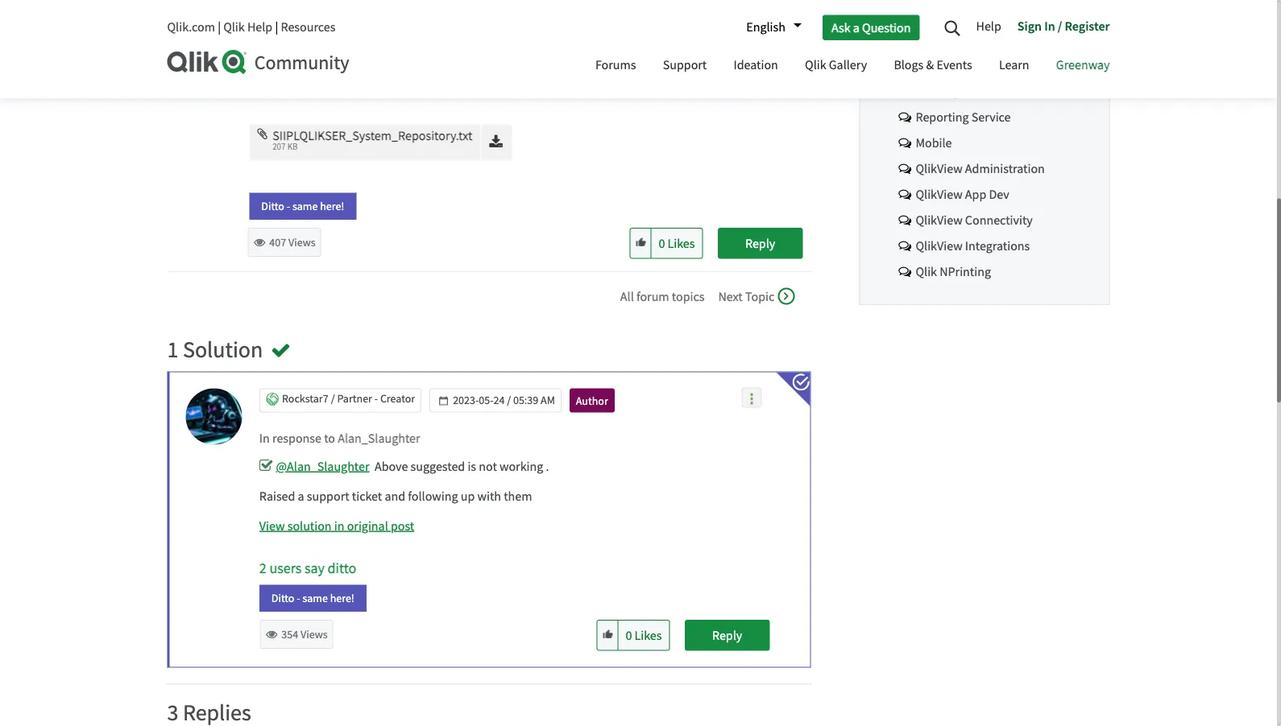 Task type: describe. For each thing, give the bounding box(es) containing it.
ditto
[[328, 559, 356, 578]]

05-
[[479, 394, 494, 408]]

users
[[270, 559, 302, 578]]

1 vertical spatial ditto - same here! button
[[259, 586, 367, 613]]

english button
[[738, 14, 802, 41]]

ditto - same here! for bottom ditto - same here! button
[[271, 592, 355, 606]]

sign
[[1018, 18, 1042, 34]]

post
[[391, 518, 414, 535]]

author
[[576, 394, 608, 409]]

all forum topics link
[[620, 288, 719, 306]]

am
[[541, 394, 555, 408]]

qlikview for qlikview integrations
[[916, 238, 963, 255]]

0 vertical spatial ditto - same here! button
[[249, 193, 357, 220]]

a for ask
[[853, 19, 860, 36]]

and
[[385, 489, 406, 505]]

@alan_slaughter link
[[276, 459, 370, 475]]

partner - creator image
[[266, 393, 280, 407]]

qlik for qlik gallery
[[805, 57, 827, 73]]

views for 354 views
[[301, 628, 328, 642]]

learn
[[999, 57, 1030, 73]]

insight
[[916, 58, 953, 74]]

qlik help link
[[223, 19, 273, 35]]

alan_slaughter
[[338, 430, 420, 447]]

1
[[167, 336, 178, 365]]

kb
[[288, 142, 298, 153]]

there are no unread messages in this message board image for qlikview connectivity
[[897, 214, 913, 227]]

support
[[663, 57, 707, 73]]

mobile
[[916, 135, 952, 152]]

there are no unread messages in this message board image for qlikview app dev
[[897, 188, 913, 201]]

topics
[[672, 289, 705, 305]]

reply for 354 views
[[712, 628, 743, 644]]

qlikview administration link
[[916, 161, 1045, 177]]

05:39 am
[[513, 394, 555, 408]]

solution
[[183, 336, 263, 365]]

insight advisor link
[[916, 58, 996, 74]]

response
[[272, 430, 322, 447]]

service
[[972, 109, 1011, 126]]

reporting service
[[916, 109, 1011, 126]]

rockstar7 link
[[282, 392, 329, 407]]

2 users say ditto
[[259, 559, 356, 578]]

1 solution
[[167, 336, 268, 365]]

security
[[916, 83, 960, 100]]

is
[[468, 459, 476, 475]]

insight advisor
[[916, 58, 996, 74]]

register
[[1065, 18, 1110, 34]]

0 likes for 407 views
[[659, 235, 695, 252]]

partner
[[337, 392, 372, 407]]

client managed list
[[295, 52, 393, 84]]

advisor
[[955, 58, 996, 74]]

reply link for 354 views
[[685, 621, 770, 652]]

client managed
[[300, 53, 384, 70]]

them
[[504, 489, 532, 505]]

0 vertical spatial &
[[1036, 32, 1044, 48]]

managed
[[334, 53, 384, 70]]

2 users say ditto link
[[259, 559, 356, 578]]

qlikview for qlikview administration
[[916, 161, 963, 177]]

working
[[500, 459, 543, 475]]

views for 407 views
[[289, 235, 316, 250]]

& for blogs & events
[[926, 57, 934, 73]]

raised a support ticket and following up with them
[[259, 489, 532, 505]]

forums
[[596, 57, 636, 73]]

likes for 354 views
[[635, 628, 662, 644]]

creator
[[380, 392, 415, 407]]

qlik.com | qlik help | resources
[[167, 19, 336, 35]]

suggested
[[411, 459, 465, 475]]

qlikview for qlikview connectivity
[[916, 212, 963, 229]]

rockstar7
[[282, 392, 329, 407]]

in response to alan_slaughter
[[259, 430, 420, 447]]

2
[[259, 559, 267, 578]]

05:39
[[513, 394, 539, 408]]

ideation
[[734, 57, 778, 73]]

extension
[[981, 32, 1033, 48]]

there are no unread messages in this message board image for mobile
[[897, 137, 913, 150]]

1 horizontal spatial in
[[334, 518, 345, 535]]

dev
[[989, 187, 1010, 203]]

siiplqlikser_system_repository.txt 207 kb
[[273, 128, 473, 153]]

407 views
[[269, 235, 316, 250]]

all forum topics
[[620, 289, 705, 305]]

next
[[718, 289, 743, 305]]

/
[[1058, 18, 1063, 34]]

reply for 407 views
[[745, 235, 776, 252]]

0 horizontal spatial help
[[247, 19, 273, 35]]

there are no unread messages in this message board image for qlik nprinting
[[897, 266, 913, 279]]

administration
[[965, 161, 1045, 177]]

next topic
[[718, 289, 775, 305]]

there are no unread messages in this message board image for qlikview integrations
[[897, 240, 913, 253]]

reporting service link
[[916, 109, 1011, 126]]

above
[[375, 459, 408, 475]]

blogs & events button
[[882, 43, 985, 90]]

gallery
[[829, 57, 867, 73]]

rockstar7 image
[[186, 389, 242, 445]]

not
[[479, 459, 497, 475]]

following
[[408, 489, 458, 505]]

siiplqlikser_system_repository.txt
[[273, 128, 473, 144]]

sign in / register link
[[1010, 12, 1110, 43]]

partner - creator
[[335, 392, 415, 407]]

support
[[307, 489, 349, 505]]

download this attachment image
[[490, 135, 504, 150]]

learn button
[[987, 43, 1042, 90]]

qlikview integrations link
[[916, 238, 1030, 255]]

same for bottom ditto - same here! button
[[303, 592, 328, 606]]

community link
[[167, 50, 567, 75]]

ticket
[[352, 489, 382, 505]]



Task type: locate. For each thing, give the bounding box(es) containing it.
1 vertical spatial reply link
[[685, 621, 770, 652]]

labels heading
[[249, 52, 288, 69]]

| right the qlik.com link
[[218, 19, 221, 35]]

there are no unread messages in this message board image left reporting
[[897, 111, 913, 124]]

1 vertical spatial likes
[[635, 628, 662, 644]]

attachment image
[[257, 128, 273, 141]]

ditto - same here!
[[261, 199, 344, 214], [271, 592, 355, 606]]

‎2023-05-24
[[453, 394, 505, 408]]

sign in / register
[[1018, 18, 1110, 34]]

forum
[[637, 289, 669, 305]]

2 vertical spatial -
[[297, 592, 300, 606]]

qlikview app dev
[[916, 187, 1010, 203]]

1 vertical spatial ditto
[[271, 592, 295, 606]]

reporting
[[916, 109, 969, 126]]

a
[[853, 19, 860, 36], [298, 489, 304, 505]]

qlikview left app
[[916, 187, 963, 203]]

0 horizontal spatial reply
[[712, 628, 743, 644]]

qlikview integrations
[[916, 238, 1030, 255]]

qlikview connectivity link
[[916, 212, 1033, 229]]

qlik gallery
[[805, 57, 867, 73]]

likes for 407 views
[[668, 235, 695, 252]]

qlik
[[223, 19, 245, 35], [805, 57, 827, 73], [916, 264, 937, 281]]

ditto up "407" in the left top of the page
[[261, 199, 284, 214]]

1 vertical spatial same
[[303, 592, 328, 606]]

qlik.com link
[[167, 19, 215, 35]]

0 horizontal spatial 0
[[626, 628, 632, 644]]

4 qlikview from the top
[[916, 238, 963, 255]]

qlik gallery link
[[793, 43, 879, 90]]

0 horizontal spatial -
[[287, 199, 290, 214]]

2 horizontal spatial &
[[1036, 32, 1044, 48]]

integration, extension & apis link
[[916, 32, 1069, 48]]

in
[[291, 11, 301, 27], [334, 518, 345, 535]]

- down 2 users say ditto link
[[297, 592, 300, 606]]

a for raised
[[298, 489, 304, 505]]

2 qlikview from the top
[[916, 187, 963, 203]]

& up the reporting service
[[963, 83, 971, 100]]

client managed link
[[300, 53, 384, 70]]

2 vertical spatial there are no unread messages in this message board image
[[897, 240, 913, 253]]

to
[[324, 430, 335, 447]]

apis
[[1046, 32, 1069, 48]]

there are no unread messages in this message board image left qlikview connectivity
[[897, 214, 913, 227]]

qlik image
[[167, 50, 248, 74]]

all
[[620, 289, 634, 305]]

ditto - same here! button down say
[[259, 586, 367, 613]]

0 vertical spatial a
[[853, 19, 860, 36]]

raised
[[259, 489, 295, 505]]

qlikview up "qlik nprinting"
[[916, 238, 963, 255]]

3 there are no unread messages in this message board image from the top
[[897, 240, 913, 253]]

qlik left 'gallery'
[[805, 57, 827, 73]]

1 there are no unread messages in this message board image from the top
[[897, 162, 913, 175]]

qlikview down qlikview app dev
[[916, 212, 963, 229]]

there are no unread messages in this message board image
[[897, 111, 913, 124], [897, 137, 913, 150], [897, 214, 913, 227], [897, 266, 913, 279]]

1 vertical spatial in
[[259, 430, 270, 447]]

1 vertical spatial in
[[334, 518, 345, 535]]

qlik left thanks
[[223, 19, 245, 35]]

2 vertical spatial &
[[963, 83, 971, 100]]

client
[[300, 53, 332, 70]]

greenway link
[[1044, 43, 1122, 90]]

0 vertical spatial ditto - same here!
[[261, 199, 344, 214]]

there are no unread messages in this message board image for qlikview administration
[[897, 162, 913, 175]]

0 vertical spatial ditto
[[261, 199, 284, 214]]

0 vertical spatial reply link
[[718, 228, 803, 259]]

in right thanks
[[291, 11, 301, 27]]

1 qlikview from the top
[[916, 161, 963, 177]]

0 likes
[[659, 235, 695, 252], [626, 628, 662, 644]]

1 vertical spatial there are no unread messages in this message board image
[[897, 188, 913, 201]]

1 vertical spatial a
[[298, 489, 304, 505]]

4 there are no unread messages in this message board image from the top
[[897, 266, 913, 279]]

views right "407" in the left top of the page
[[289, 235, 316, 250]]

qlikview app dev link
[[916, 187, 1010, 203]]

2 there are no unread messages in this message board image from the top
[[897, 137, 913, 150]]

1 vertical spatial -
[[375, 392, 378, 407]]

0 vertical spatial here!
[[320, 199, 344, 214]]

1 horizontal spatial 0
[[659, 235, 665, 252]]

qlik nprinting
[[916, 264, 991, 281]]

0 horizontal spatial qlik
[[223, 19, 245, 35]]

in left response
[[259, 430, 270, 447]]

@alan_slaughter above suggested is not working .
[[276, 459, 549, 475]]

0 vertical spatial likes
[[668, 235, 695, 252]]

1 vertical spatial qlik
[[805, 57, 827, 73]]

view
[[259, 518, 285, 535]]

up
[[461, 489, 475, 505]]

1 horizontal spatial |
[[275, 19, 278, 35]]

ditto
[[261, 199, 284, 214], [271, 592, 295, 606]]

say
[[305, 559, 325, 578]]

0 likes for 354 views
[[626, 628, 662, 644]]

1 vertical spatial &
[[926, 57, 934, 73]]

ditto - same here! for top ditto - same here! button
[[261, 199, 344, 214]]

0 vertical spatial in
[[291, 11, 301, 27]]

2 horizontal spatial -
[[375, 392, 378, 407]]

mobile link
[[916, 135, 952, 152]]

same down say
[[303, 592, 328, 606]]

& right blogs
[[926, 57, 934, 73]]

24
[[494, 394, 505, 408]]

ditto - same here! button
[[249, 193, 357, 220], [259, 586, 367, 613]]

siiplqlikser_system_repository.txt link
[[273, 128, 473, 144]]

qlik.com
[[167, 19, 215, 35]]

1 horizontal spatial likes
[[668, 235, 695, 252]]

0 horizontal spatial likes
[[635, 628, 662, 644]]

0 horizontal spatial |
[[218, 19, 221, 35]]

reply
[[745, 235, 776, 252], [712, 628, 743, 644]]

greenway
[[1056, 57, 1110, 73]]

ask
[[832, 19, 851, 36]]

& inside popup button
[[926, 57, 934, 73]]

| right qlik help link
[[275, 19, 278, 35]]

@alan_slaughter
[[276, 459, 370, 475]]

integrations
[[965, 238, 1030, 255]]

here! down ditto
[[330, 592, 355, 606]]

blogs
[[894, 57, 924, 73]]

there are no unread messages in this message board image left mobile in the right of the page
[[897, 137, 913, 150]]

1 vertical spatial reply
[[712, 628, 743, 644]]

qlikview
[[916, 161, 963, 177], [916, 187, 963, 203], [916, 212, 963, 229], [916, 238, 963, 255]]

3 there are no unread messages in this message board image from the top
[[897, 214, 913, 227]]

0 vertical spatial -
[[287, 199, 290, 214]]

2 there are no unread messages in this message board image from the top
[[897, 188, 913, 201]]

original
[[347, 518, 388, 535]]

community
[[254, 50, 349, 75]]

a inside ask a question link
[[853, 19, 860, 36]]

a right ask on the right
[[853, 19, 860, 36]]

- left creator
[[375, 392, 378, 407]]

1 vertical spatial 0 likes
[[626, 628, 662, 644]]

0 horizontal spatial &
[[926, 57, 934, 73]]

resources
[[281, 19, 336, 35]]

there are no unread messages in this message board image
[[897, 162, 913, 175], [897, 188, 913, 201], [897, 240, 913, 253]]

ditto - same here! button up 407 views
[[249, 193, 357, 220]]

1 horizontal spatial &
[[963, 83, 971, 100]]

0 vertical spatial in
[[1045, 18, 1056, 34]]

ask a question link
[[823, 15, 920, 40]]

0 vertical spatial reply
[[745, 235, 776, 252]]

forums button
[[583, 43, 648, 90]]

1 horizontal spatial help
[[976, 18, 1002, 34]]

- up 407 views
[[287, 199, 290, 214]]

same
[[292, 199, 318, 214], [303, 592, 328, 606]]

ditto down users
[[271, 592, 295, 606]]

0 vertical spatial there are no unread messages in this message board image
[[897, 162, 913, 175]]

in left original
[[334, 518, 345, 535]]

blogs & events
[[894, 57, 973, 73]]

0 vertical spatial 0 likes
[[659, 235, 695, 252]]

qlikview for qlikview app dev
[[916, 187, 963, 203]]

3 qlikview from the top
[[916, 212, 963, 229]]

qlikview down mobile in the right of the page
[[916, 161, 963, 177]]

.
[[546, 459, 549, 475]]

connectivity
[[965, 212, 1033, 229]]

1 vertical spatial ditto - same here!
[[271, 592, 355, 606]]

qlik nprinting link
[[916, 264, 991, 281]]

1 | from the left
[[218, 19, 221, 35]]

&
[[1036, 32, 1044, 48], [926, 57, 934, 73], [963, 83, 971, 100]]

2 horizontal spatial qlik
[[916, 264, 937, 281]]

ideation button
[[722, 43, 791, 90]]

same up 407 views
[[292, 199, 318, 214]]

reply link for 407 views
[[718, 228, 803, 259]]

security & governance
[[916, 83, 1037, 100]]

a right raised
[[298, 489, 304, 505]]

1 vertical spatial 0
[[626, 628, 632, 644]]

menu bar containing forums
[[583, 43, 1122, 90]]

2 | from the left
[[275, 19, 278, 35]]

there are no unread messages in this message board image for reporting service
[[897, 111, 913, 124]]

there are no unread messages in this message board image left "qlik nprinting"
[[897, 266, 913, 279]]

407
[[269, 235, 286, 250]]

0 horizontal spatial a
[[298, 489, 304, 505]]

0 vertical spatial same
[[292, 199, 318, 214]]

-
[[287, 199, 290, 214], [375, 392, 378, 407], [297, 592, 300, 606]]

reply link
[[718, 228, 803, 259], [685, 621, 770, 652]]

topic
[[746, 289, 775, 305]]

labels
[[249, 52, 287, 69]]

1 horizontal spatial -
[[297, 592, 300, 606]]

help link
[[976, 12, 1010, 43]]

here! for top ditto - same here! button
[[320, 199, 344, 214]]

1 there are no unread messages in this message board image from the top
[[897, 111, 913, 124]]

0 horizontal spatial in
[[259, 430, 270, 447]]

views right 354
[[301, 628, 328, 642]]

1 horizontal spatial qlik
[[805, 57, 827, 73]]

here! down siiplqlikser_system_repository.txt 207 kb
[[320, 199, 344, 214]]

- for bottom ditto - same here! button
[[297, 592, 300, 606]]

354 views
[[282, 628, 328, 642]]

1 horizontal spatial a
[[853, 19, 860, 36]]

2 vertical spatial qlik
[[916, 264, 937, 281]]

same for top ditto - same here! button
[[292, 199, 318, 214]]

1 vertical spatial views
[[301, 628, 328, 642]]

in left the /
[[1045, 18, 1056, 34]]

0 for 354 views
[[626, 628, 632, 644]]

integration,
[[916, 32, 979, 48]]

1 vertical spatial here!
[[330, 592, 355, 606]]

0 for 407 views
[[659, 235, 665, 252]]

menu bar
[[583, 43, 1122, 90]]

& left apis at the top right
[[1036, 32, 1044, 48]]

ditto - same here! down say
[[271, 592, 355, 606]]

integration, extension & apis
[[916, 32, 1069, 48]]

0 vertical spatial qlik
[[223, 19, 245, 35]]

& for security & governance
[[963, 83, 971, 100]]

0 vertical spatial 0
[[659, 235, 665, 252]]

here! for bottom ditto - same here! button
[[330, 592, 355, 606]]

ditto - same here! up 407 views
[[261, 199, 344, 214]]

thanks
[[249, 11, 289, 27]]

0 horizontal spatial in
[[291, 11, 301, 27]]

qlik left 'nprinting'
[[916, 264, 937, 281]]

qlik for qlik nprinting
[[916, 264, 937, 281]]

0 vertical spatial views
[[289, 235, 316, 250]]

- for top ditto - same here! button
[[287, 199, 290, 214]]

1 horizontal spatial reply
[[745, 235, 776, 252]]

1 horizontal spatial in
[[1045, 18, 1056, 34]]

geoanalytics link
[[916, 6, 986, 23]]



Task type: vqa. For each thing, say whether or not it's contained in the screenshot.
QlikView Integrations link
yes



